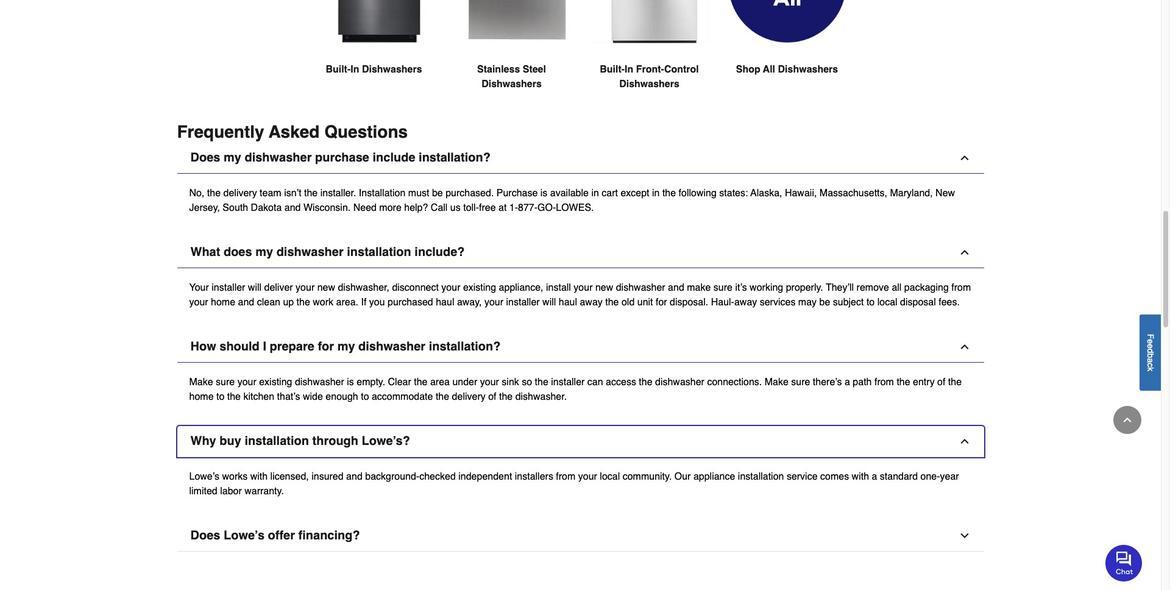 Task type: locate. For each thing, give the bounding box(es) containing it.
1 horizontal spatial new
[[596, 283, 614, 294]]

0 vertical spatial installer
[[212, 283, 245, 294]]

must
[[408, 188, 430, 199]]

existing up away,
[[463, 283, 496, 294]]

1 horizontal spatial be
[[820, 297, 831, 308]]

2 horizontal spatial installation
[[738, 472, 784, 483]]

why buy installation through lowe's?
[[191, 434, 410, 448]]

1 e from the top
[[1146, 339, 1156, 344]]

massachusetts,
[[820, 188, 888, 199]]

from right installers
[[556, 472, 576, 483]]

sure down "should"
[[216, 377, 235, 388]]

1 horizontal spatial chevron up image
[[1122, 414, 1134, 426]]

control
[[665, 64, 699, 75]]

a stainless steel dishwasher with a bar-style handle for opening and closing. image
[[453, 0, 571, 44]]

of left dishwasher.
[[489, 392, 497, 403]]

installer inside make sure your existing dishwasher is empty. clear the area under your sink so the installer can access the dishwasher connections. make sure there's a path from the entry of the home to the kitchen that's wide enough to accommodate the delivery of the dishwasher.
[[551, 377, 585, 388]]

0 vertical spatial is
[[541, 188, 548, 199]]

0 vertical spatial for
[[656, 297, 667, 308]]

built- for built-in dishwashers
[[326, 64, 351, 75]]

and left 'clean'
[[238, 297, 254, 308]]

stainless
[[477, 64, 520, 75]]

from up the fees.
[[952, 283, 971, 294]]

from inside make sure your existing dishwasher is empty. clear the area under your sink so the installer can access the dishwasher connections. make sure there's a path from the entry of the home to the kitchen that's wide enough to accommodate the delivery of the dishwasher.
[[875, 377, 894, 388]]

haul-
[[711, 297, 735, 308]]

from
[[952, 283, 971, 294], [875, 377, 894, 388], [556, 472, 576, 483]]

the right entry
[[949, 377, 962, 388]]

1 vertical spatial installer
[[506, 297, 540, 308]]

your up away,
[[442, 283, 461, 294]]

dishwashers right all
[[778, 64, 839, 75]]

lowe's?
[[362, 434, 410, 448]]

haul down install on the top of page
[[559, 297, 577, 308]]

2 chevron up image from the top
[[959, 247, 971, 259]]

1 horizontal spatial installer
[[506, 297, 540, 308]]

my down frequently in the top of the page
[[224, 151, 241, 165]]

how should i prepare for my dishwasher installation? button
[[177, 332, 984, 363]]

1 horizontal spatial in
[[625, 64, 634, 75]]

existing inside make sure your existing dishwasher is empty. clear the area under your sink so the installer can access the dishwasher connections. make sure there's a path from the entry of the home to the kitchen that's wide enough to accommodate the delivery of the dishwasher.
[[259, 377, 292, 388]]

1 horizontal spatial lowe's
[[224, 529, 265, 543]]

lowe's works with licensed, insured and background-checked independent installers from your local community. our appliance installation service comes with a standard one-year limited labor warranty.
[[189, 472, 960, 497]]

is up enough
[[347, 377, 354, 388]]

stainless steel dishwashers
[[477, 64, 546, 90]]

home inside make sure your existing dishwasher is empty. clear the area under your sink so the installer can access the dishwasher connections. make sure there's a path from the entry of the home to the kitchen that's wide enough to accommodate the delivery of the dishwasher.
[[189, 392, 214, 403]]

lowe's up limited
[[189, 472, 220, 483]]

there's
[[813, 377, 842, 388]]

installation inside lowe's works with licensed, insured and background-checked independent installers from your local community. our appliance installation service comes with a standard one-year limited labor warranty.
[[738, 472, 784, 483]]

installer down appliance,
[[506, 297, 540, 308]]

0 horizontal spatial away
[[580, 297, 603, 308]]

my down area.
[[338, 340, 355, 354]]

make right connections.
[[765, 377, 789, 388]]

following
[[679, 188, 717, 199]]

insured
[[312, 472, 344, 483]]

a inside f e e d b a c k button
[[1146, 358, 1156, 363]]

1 vertical spatial from
[[875, 377, 894, 388]]

path
[[853, 377, 872, 388]]

2 vertical spatial chevron up image
[[959, 341, 971, 353]]

properly.
[[786, 283, 824, 294]]

2 horizontal spatial a
[[1146, 358, 1156, 363]]

lowe's inside lowe's works with licensed, insured and background-checked independent installers from your local community. our appliance installation service comes with a standard one-year limited labor warranty.
[[189, 472, 220, 483]]

in left front-
[[625, 64, 634, 75]]

wisconsin.
[[304, 203, 351, 214]]

1 horizontal spatial built-
[[600, 64, 625, 75]]

connections.
[[708, 377, 762, 388]]

0 vertical spatial local
[[878, 297, 898, 308]]

0 vertical spatial of
[[938, 377, 946, 388]]

in left cart
[[592, 188, 599, 199]]

lowe's
[[189, 472, 220, 483], [224, 529, 265, 543]]

1 horizontal spatial in
[[652, 188, 660, 199]]

away down it's
[[735, 297, 757, 308]]

in for front-
[[625, 64, 634, 75]]

shop all dishwashers link
[[728, 0, 847, 106]]

d
[[1146, 348, 1156, 353]]

scroll to top element
[[1114, 406, 1142, 434]]

prepare
[[270, 340, 315, 354]]

shop all dishwashers
[[736, 64, 839, 75]]

what does my dishwasher installation include?
[[191, 245, 465, 259]]

you
[[369, 297, 385, 308]]

3 chevron up image from the top
[[959, 341, 971, 353]]

buy
[[220, 434, 241, 448]]

local left community.
[[600, 472, 620, 483]]

to down remove
[[867, 297, 875, 308]]

dishwashers inside stainless steel dishwashers
[[482, 79, 542, 90]]

dishwashers down "stainless" at the left top of the page
[[482, 79, 542, 90]]

0 horizontal spatial in
[[351, 64, 359, 75]]

they'll
[[826, 283, 854, 294]]

chevron up image inside scroll to top element
[[1122, 414, 1134, 426]]

1 horizontal spatial with
[[852, 472, 870, 483]]

installation? up 'under'
[[429, 340, 501, 354]]

1 vertical spatial does
[[191, 529, 220, 543]]

installation up dishwasher,
[[347, 245, 411, 259]]

2 vertical spatial installation
[[738, 472, 784, 483]]

0 vertical spatial from
[[952, 283, 971, 294]]

1 horizontal spatial to
[[361, 392, 369, 403]]

0 horizontal spatial new
[[317, 283, 335, 294]]

with
[[250, 472, 268, 483], [852, 472, 870, 483]]

in
[[592, 188, 599, 199], [652, 188, 660, 199]]

0 vertical spatial will
[[248, 283, 262, 294]]

local down all
[[878, 297, 898, 308]]

to down "empty." at the bottom left of page
[[361, 392, 369, 403]]

accommodate
[[372, 392, 433, 403]]

1 built- from the left
[[326, 64, 351, 75]]

offer
[[268, 529, 295, 543]]

dishwasher inside your installer will deliver your new dishwasher, disconnect your existing appliance, install your new dishwasher and make sure it's working properly. they'll remove all packaging from your home and clean up the work area. if you purchased haul away, your installer will haul away the old unit for disposal. haul-away services may be subject to local disposal fees.
[[616, 283, 666, 294]]

new down what does my dishwasher installation include? button
[[596, 283, 614, 294]]

2 built- from the left
[[600, 64, 625, 75]]

0 horizontal spatial for
[[318, 340, 334, 354]]

your up kitchen
[[238, 377, 257, 388]]

deliver
[[264, 283, 293, 294]]

a left standard
[[872, 472, 878, 483]]

kitchen
[[244, 392, 274, 403]]

2 horizontal spatial installer
[[551, 377, 585, 388]]

lowe's left offer
[[224, 529, 265, 543]]

1 horizontal spatial delivery
[[452, 392, 486, 403]]

0 horizontal spatial a
[[845, 377, 851, 388]]

your down why buy installation through lowe's? button
[[579, 472, 597, 483]]

2 horizontal spatial my
[[338, 340, 355, 354]]

more
[[379, 203, 402, 214]]

up
[[283, 297, 294, 308]]

with right comes
[[852, 472, 870, 483]]

0 vertical spatial chevron up image
[[1122, 414, 1134, 426]]

1 horizontal spatial of
[[938, 377, 946, 388]]

1 chevron up image from the top
[[959, 152, 971, 164]]

built- for built-in front-control dishwashers
[[600, 64, 625, 75]]

2 in from the left
[[625, 64, 634, 75]]

0 horizontal spatial will
[[248, 283, 262, 294]]

a up k
[[1146, 358, 1156, 363]]

south
[[223, 203, 248, 214]]

0 horizontal spatial in
[[592, 188, 599, 199]]

your
[[189, 283, 209, 294]]

1 in from the left
[[351, 64, 359, 75]]

in down the a dark gray built-in dishwasher. image
[[351, 64, 359, 75]]

of right entry
[[938, 377, 946, 388]]

dishwashers inside built-in front-control dishwashers
[[620, 79, 680, 90]]

1 horizontal spatial away
[[735, 297, 757, 308]]

1 horizontal spatial is
[[541, 188, 548, 199]]

does lowe's offer financing? button
[[177, 521, 984, 552]]

0 horizontal spatial delivery
[[223, 188, 257, 199]]

does my dishwasher purchase include installation?
[[191, 151, 491, 165]]

1 in from the left
[[592, 188, 599, 199]]

1 vertical spatial my
[[256, 245, 273, 259]]

haul left away,
[[436, 297, 455, 308]]

2 away from the left
[[735, 297, 757, 308]]

from right path
[[875, 377, 894, 388]]

and inside the no, the delivery team isn't the installer. installation must be purchased. purchase is available in cart except in the following states: alaska, hawaii, massachusetts, maryland, new jersey, south dakota and wisconsin. need more help? call us toll-free at 1-877-go-lowes.
[[285, 203, 301, 214]]

clean
[[257, 297, 280, 308]]

built- inside built-in dishwashers link
[[326, 64, 351, 75]]

sure up the haul-
[[714, 283, 733, 294]]

1 vertical spatial existing
[[259, 377, 292, 388]]

0 horizontal spatial chevron up image
[[959, 436, 971, 448]]

through
[[312, 434, 359, 448]]

0 horizontal spatial from
[[556, 472, 576, 483]]

delivery up the south
[[223, 188, 257, 199]]

chevron down image
[[959, 530, 971, 542]]

1 vertical spatial chevron up image
[[959, 436, 971, 448]]

access
[[606, 377, 636, 388]]

1 horizontal spatial a
[[872, 472, 878, 483]]

home up why
[[189, 392, 214, 403]]

home
[[211, 297, 235, 308], [189, 392, 214, 403]]

my
[[224, 151, 241, 165], [256, 245, 273, 259], [338, 340, 355, 354]]

1 horizontal spatial sure
[[714, 283, 733, 294]]

from inside your installer will deliver your new dishwasher, disconnect your existing appliance, install your new dishwasher and make sure it's working properly. they'll remove all packaging from your home and clean up the work area. if you purchased haul away, your installer will haul away the old unit for disposal. haul-away services may be subject to local disposal fees.
[[952, 283, 971, 294]]

and down isn't
[[285, 203, 301, 214]]

0 vertical spatial be
[[432, 188, 443, 199]]

1 vertical spatial for
[[318, 340, 334, 354]]

e up b
[[1146, 344, 1156, 348]]

0 vertical spatial a
[[1146, 358, 1156, 363]]

0 vertical spatial existing
[[463, 283, 496, 294]]

1 vertical spatial lowe's
[[224, 529, 265, 543]]

my right does
[[256, 245, 273, 259]]

does down limited
[[191, 529, 220, 543]]

frequently
[[177, 122, 264, 142]]

installation left service
[[738, 472, 784, 483]]

to left kitchen
[[216, 392, 225, 403]]

1 does from the top
[[191, 151, 220, 165]]

1 vertical spatial local
[[600, 472, 620, 483]]

in right except in the top right of the page
[[652, 188, 660, 199]]

2 vertical spatial from
[[556, 472, 576, 483]]

be up call
[[432, 188, 443, 199]]

1 horizontal spatial existing
[[463, 283, 496, 294]]

0 horizontal spatial local
[[600, 472, 620, 483]]

2 vertical spatial a
[[872, 472, 878, 483]]

0 vertical spatial home
[[211, 297, 235, 308]]

1 vertical spatial home
[[189, 392, 214, 403]]

e up d
[[1146, 339, 1156, 344]]

sure
[[714, 283, 733, 294], [216, 377, 235, 388], [792, 377, 811, 388]]

1 horizontal spatial will
[[543, 297, 556, 308]]

include
[[373, 151, 416, 165]]

1 vertical spatial is
[[347, 377, 354, 388]]

does for does my dishwasher purchase include installation?
[[191, 151, 220, 165]]

dishwashers down front-
[[620, 79, 680, 90]]

1 vertical spatial be
[[820, 297, 831, 308]]

installation up 'licensed,'
[[245, 434, 309, 448]]

0 horizontal spatial lowe's
[[189, 472, 220, 483]]

is inside make sure your existing dishwasher is empty. clear the area under your sink so the installer can access the dishwasher connections. make sure there's a path from the entry of the home to the kitchen that's wide enough to accommodate the delivery of the dishwasher.
[[347, 377, 354, 388]]

1 make from the left
[[189, 377, 213, 388]]

be inside the no, the delivery team isn't the installer. installation must be purchased. purchase is available in cart except in the following states: alaska, hawaii, massachusetts, maryland, new jersey, south dakota and wisconsin. need more help? call us toll-free at 1-877-go-lowes.
[[432, 188, 443, 199]]

0 horizontal spatial existing
[[259, 377, 292, 388]]

with up warranty.
[[250, 472, 268, 483]]

need
[[353, 203, 377, 214]]

1 horizontal spatial for
[[656, 297, 667, 308]]

2 horizontal spatial to
[[867, 297, 875, 308]]

1 horizontal spatial make
[[765, 377, 789, 388]]

1 vertical spatial delivery
[[452, 392, 486, 403]]

all
[[892, 283, 902, 294]]

built- left front-
[[600, 64, 625, 75]]

of
[[938, 377, 946, 388], [489, 392, 497, 403]]

0 vertical spatial delivery
[[223, 188, 257, 199]]

for right unit
[[656, 297, 667, 308]]

and inside lowe's works with licensed, insured and background-checked independent installers from your local community. our appliance installation service comes with a standard one-year limited labor warranty.
[[346, 472, 363, 483]]

0 vertical spatial chevron up image
[[959, 152, 971, 164]]

0 horizontal spatial haul
[[436, 297, 455, 308]]

installer right your
[[212, 283, 245, 294]]

warranty.
[[245, 486, 284, 497]]

1 vertical spatial of
[[489, 392, 497, 403]]

2 vertical spatial installer
[[551, 377, 585, 388]]

0 horizontal spatial be
[[432, 188, 443, 199]]

2 horizontal spatial from
[[952, 283, 971, 294]]

isn't
[[284, 188, 302, 199]]

in inside built-in front-control dishwashers
[[625, 64, 634, 75]]

installation
[[347, 245, 411, 259], [245, 434, 309, 448], [738, 472, 784, 483]]

and right insured
[[346, 472, 363, 483]]

will
[[248, 283, 262, 294], [543, 297, 556, 308]]

0 horizontal spatial sure
[[216, 377, 235, 388]]

1 vertical spatial installation
[[245, 434, 309, 448]]

dishwasher up unit
[[616, 283, 666, 294]]

1 horizontal spatial local
[[878, 297, 898, 308]]

will down install on the top of page
[[543, 297, 556, 308]]

installation? up purchased.
[[419, 151, 491, 165]]

existing up that's
[[259, 377, 292, 388]]

background-
[[365, 472, 420, 483]]

dishwasher up wide
[[295, 377, 344, 388]]

2 vertical spatial my
[[338, 340, 355, 354]]

1 vertical spatial chevron up image
[[959, 247, 971, 259]]

1 vertical spatial will
[[543, 297, 556, 308]]

installer left the can
[[551, 377, 585, 388]]

your inside lowe's works with licensed, insured and background-checked independent installers from your local community. our appliance installation service comes with a standard one-year limited labor warranty.
[[579, 472, 597, 483]]

in for dishwashers
[[351, 64, 359, 75]]

chevron up image inside what does my dishwasher installation include? button
[[959, 247, 971, 259]]

chevron up image
[[959, 152, 971, 164], [959, 247, 971, 259], [959, 341, 971, 353]]

does down frequently in the top of the page
[[191, 151, 220, 165]]

chevron up image
[[1122, 414, 1134, 426], [959, 436, 971, 448]]

is up go-
[[541, 188, 548, 199]]

haul
[[436, 297, 455, 308], [559, 297, 577, 308]]

no,
[[189, 188, 205, 199]]

home inside your installer will deliver your new dishwasher, disconnect your existing appliance, install your new dishwasher and make sure it's working properly. they'll remove all packaging from your home and clean up the work area. if you purchased haul away, your installer will haul away the old unit for disposal. haul-away services may be subject to local disposal fees.
[[211, 297, 235, 308]]

2 haul from the left
[[559, 297, 577, 308]]

shop all. image
[[728, 0, 847, 43]]

1 horizontal spatial installation
[[347, 245, 411, 259]]

to inside your installer will deliver your new dishwasher, disconnect your existing appliance, install your new dishwasher and make sure it's working properly. they'll remove all packaging from your home and clean up the work area. if you purchased haul away, your installer will haul away the old unit for disposal. haul-away services may be subject to local disposal fees.
[[867, 297, 875, 308]]

built- down the a dark gray built-in dishwasher. image
[[326, 64, 351, 75]]

built- inside built-in front-control dishwashers
[[600, 64, 625, 75]]

1 horizontal spatial from
[[875, 377, 894, 388]]

lowe's inside button
[[224, 529, 265, 543]]

1 horizontal spatial haul
[[559, 297, 577, 308]]

for right prepare
[[318, 340, 334, 354]]

new up work
[[317, 283, 335, 294]]

2 with from the left
[[852, 472, 870, 483]]

0 vertical spatial does
[[191, 151, 220, 165]]

shop
[[736, 64, 761, 75]]

new
[[317, 283, 335, 294], [596, 283, 614, 294]]

away left 'old'
[[580, 297, 603, 308]]

2 does from the top
[[191, 529, 220, 543]]

how
[[191, 340, 216, 354]]

chevron up image inside how should i prepare for my dishwasher installation? button
[[959, 341, 971, 353]]

a left path
[[845, 377, 851, 388]]

0 horizontal spatial built-
[[326, 64, 351, 75]]

0 vertical spatial installation
[[347, 245, 411, 259]]

0 horizontal spatial my
[[224, 151, 241, 165]]

hawaii,
[[785, 188, 817, 199]]

be right may
[[820, 297, 831, 308]]

wide
[[303, 392, 323, 403]]

the right access
[[639, 377, 653, 388]]

dishwashers down the a dark gray built-in dishwasher. image
[[362, 64, 422, 75]]

will up 'clean'
[[248, 283, 262, 294]]

from inside lowe's works with licensed, insured and background-checked independent installers from your local community. our appliance installation service comes with a standard one-year limited labor warranty.
[[556, 472, 576, 483]]

0 horizontal spatial make
[[189, 377, 213, 388]]

frequently asked questions
[[177, 122, 408, 142]]

is
[[541, 188, 548, 199], [347, 377, 354, 388]]

disposal.
[[670, 297, 709, 308]]

work
[[313, 297, 334, 308]]

chevron up image inside does my dishwasher purchase include installation? button
[[959, 152, 971, 164]]

built-
[[326, 64, 351, 75], [600, 64, 625, 75]]

0 horizontal spatial is
[[347, 377, 354, 388]]

sure left there's
[[792, 377, 811, 388]]

disconnect
[[392, 283, 439, 294]]

make down how at the left
[[189, 377, 213, 388]]

your installer will deliver your new dishwasher, disconnect your existing appliance, install your new dishwasher and make sure it's working properly. they'll remove all packaging from your home and clean up the work area. if you purchased haul away, your installer will haul away the old unit for disposal. haul-away services may be subject to local disposal fees.
[[189, 283, 971, 308]]

0 vertical spatial lowe's
[[189, 472, 220, 483]]

built-in dishwashers
[[326, 64, 422, 75]]

home left 'clean'
[[211, 297, 235, 308]]

why buy installation through lowe's? button
[[177, 427, 984, 458]]

new
[[936, 188, 956, 199]]

0 horizontal spatial with
[[250, 472, 268, 483]]

delivery down 'under'
[[452, 392, 486, 403]]



Task type: vqa. For each thing, say whether or not it's contained in the screenshot.
the Dakota
yes



Task type: describe. For each thing, give the bounding box(es) containing it.
cart
[[602, 188, 618, 199]]

your up work
[[296, 283, 315, 294]]

is inside the no, the delivery team isn't the installer. installation must be purchased. purchase is available in cart except in the following states: alaska, hawaii, massachusetts, maryland, new jersey, south dakota and wisconsin. need more help? call us toll-free at 1-877-go-lowes.
[[541, 188, 548, 199]]

purchased.
[[446, 188, 494, 199]]

dishwashers for all
[[778, 64, 839, 75]]

does lowe's offer financing?
[[191, 529, 360, 543]]

your right install on the top of page
[[574, 283, 593, 294]]

be inside your installer will deliver your new dishwasher, disconnect your existing appliance, install your new dishwasher and make sure it's working properly. they'll remove all packaging from your home and clean up the work area. if you purchased haul away, your installer will haul away the old unit for disposal. haul-away services may be subject to local disposal fees.
[[820, 297, 831, 308]]

does for does lowe's offer financing?
[[191, 529, 220, 543]]

dishwasher down "frequently asked questions"
[[245, 151, 312, 165]]

limited
[[189, 486, 218, 497]]

dishwasher.
[[516, 392, 567, 403]]

us
[[451, 203, 461, 214]]

questions
[[325, 122, 408, 142]]

help?
[[404, 203, 428, 214]]

built-in front-control dishwashers link
[[591, 0, 709, 121]]

1 vertical spatial installation?
[[429, 340, 501, 354]]

your left sink
[[480, 377, 499, 388]]

under
[[453, 377, 478, 388]]

all
[[763, 64, 776, 75]]

the left 'old'
[[606, 297, 619, 308]]

purchase
[[497, 188, 538, 199]]

a dark gray built-in dishwasher. image
[[315, 0, 433, 44]]

the right up
[[297, 297, 310, 308]]

built-in front-control dishwashers
[[600, 64, 699, 90]]

make
[[687, 283, 711, 294]]

comes
[[821, 472, 849, 483]]

1 with from the left
[[250, 472, 268, 483]]

dishwasher up clear
[[359, 340, 426, 354]]

the left following
[[663, 188, 676, 199]]

lowes.
[[556, 203, 594, 214]]

what
[[191, 245, 220, 259]]

f e e d b a c k button
[[1140, 314, 1162, 391]]

packaging
[[905, 283, 949, 294]]

1 away from the left
[[580, 297, 603, 308]]

delivery inside the no, the delivery team isn't the installer. installation must be purchased. purchase is available in cart except in the following states: alaska, hawaii, massachusetts, maryland, new jersey, south dakota and wisconsin. need more help? call us toll-free at 1-877-go-lowes.
[[223, 188, 257, 199]]

chat invite button image
[[1106, 544, 1143, 581]]

services
[[760, 297, 796, 308]]

chevron up image for what does my dishwasher installation include?
[[959, 247, 971, 259]]

chevron up image inside why buy installation through lowe's? button
[[959, 436, 971, 448]]

your right away,
[[485, 297, 504, 308]]

no, the delivery team isn't the installer. installation must be purchased. purchase is available in cart except in the following states: alaska, hawaii, massachusetts, maryland, new jersey, south dakota and wisconsin. need more help? call us toll-free at 1-877-go-lowes.
[[189, 188, 956, 214]]

existing inside your installer will deliver your new dishwasher, disconnect your existing appliance, install your new dishwasher and make sure it's working properly. they'll remove all packaging from your home and clean up the work area. if you purchased haul away, your installer will haul away the old unit for disposal. haul-away services may be subject to local disposal fees.
[[463, 283, 496, 294]]

for inside your installer will deliver your new dishwasher, disconnect your existing appliance, install your new dishwasher and make sure it's working properly. they'll remove all packaging from your home and clean up the work area. if you purchased haul away, your installer will haul away the old unit for disposal. haul-away services may be subject to local disposal fees.
[[656, 297, 667, 308]]

so
[[522, 377, 532, 388]]

that's
[[277, 392, 300, 403]]

can
[[588, 377, 603, 388]]

0 horizontal spatial of
[[489, 392, 497, 403]]

k
[[1146, 367, 1156, 371]]

a inside lowe's works with licensed, insured and background-checked independent installers from your local community. our appliance installation service comes with a standard one-year limited labor warranty.
[[872, 472, 878, 483]]

local inside lowe's works with licensed, insured and background-checked independent installers from your local community. our appliance installation service comes with a standard one-year limited labor warranty.
[[600, 472, 620, 483]]

if
[[361, 297, 367, 308]]

the left entry
[[897, 377, 911, 388]]

area
[[430, 377, 450, 388]]

b
[[1146, 353, 1156, 358]]

the right isn't
[[304, 188, 318, 199]]

include?
[[415, 245, 465, 259]]

jersey,
[[189, 203, 220, 214]]

maryland,
[[890, 188, 933, 199]]

1 horizontal spatial my
[[256, 245, 273, 259]]

should
[[220, 340, 260, 354]]

call
[[431, 203, 448, 214]]

the up dishwasher.
[[535, 377, 549, 388]]

chevron up image for how should i prepare for my dishwasher installation?
[[959, 341, 971, 353]]

purchase
[[315, 151, 369, 165]]

built-in dishwashers link
[[315, 0, 433, 106]]

available
[[550, 188, 589, 199]]

team
[[260, 188, 282, 199]]

delivery inside make sure your existing dishwasher is empty. clear the area under your sink so the installer can access the dishwasher connections. make sure there's a path from the entry of the home to the kitchen that's wide enough to accommodate the delivery of the dishwasher.
[[452, 392, 486, 403]]

2 new from the left
[[596, 283, 614, 294]]

subject
[[833, 297, 864, 308]]

and up disposal.
[[668, 283, 685, 294]]

sure inside your installer will deliver your new dishwasher, disconnect your existing appliance, install your new dishwasher and make sure it's working properly. they'll remove all packaging from your home and clean up the work area. if you purchased haul away, your installer will haul away the old unit for disposal. haul-away services may be subject to local disposal fees.
[[714, 283, 733, 294]]

away,
[[457, 297, 482, 308]]

appliance
[[694, 472, 736, 483]]

dakota
[[251, 203, 282, 214]]

entry
[[913, 377, 935, 388]]

why
[[191, 434, 216, 448]]

community.
[[623, 472, 672, 483]]

how should i prepare for my dishwasher installation?
[[191, 340, 501, 354]]

fees.
[[939, 297, 960, 308]]

0 vertical spatial installation?
[[419, 151, 491, 165]]

checked
[[420, 472, 456, 483]]

standard
[[880, 472, 918, 483]]

toll-
[[464, 203, 479, 214]]

0 horizontal spatial installation
[[245, 434, 309, 448]]

2 e from the top
[[1146, 344, 1156, 348]]

your down your
[[189, 297, 208, 308]]

the down sink
[[499, 392, 513, 403]]

the left area
[[414, 377, 428, 388]]

installers
[[515, 472, 554, 483]]

dishwasher left connections.
[[655, 377, 705, 388]]

877-
[[518, 203, 538, 214]]

at
[[499, 203, 507, 214]]

2 make from the left
[[765, 377, 789, 388]]

alaska,
[[751, 188, 783, 199]]

financing?
[[299, 529, 360, 543]]

c
[[1146, 363, 1156, 367]]

local inside your installer will deliver your new dishwasher, disconnect your existing appliance, install your new dishwasher and make sure it's working properly. they'll remove all packaging from your home and clean up the work area. if you purchased haul away, your installer will haul away the old unit for disposal. haul-away services may be subject to local disposal fees.
[[878, 297, 898, 308]]

dishwashers for steel
[[482, 79, 542, 90]]

area.
[[336, 297, 359, 308]]

dishwashers for in
[[362, 64, 422, 75]]

what does my dishwasher installation include? button
[[177, 237, 984, 269]]

labor
[[220, 486, 242, 497]]

year
[[941, 472, 960, 483]]

works
[[222, 472, 248, 483]]

1 new from the left
[[317, 283, 335, 294]]

licensed,
[[270, 472, 309, 483]]

the left kitchen
[[227, 392, 241, 403]]

2 horizontal spatial sure
[[792, 377, 811, 388]]

empty.
[[357, 377, 385, 388]]

1 haul from the left
[[436, 297, 455, 308]]

installer.
[[321, 188, 356, 199]]

does my dishwasher purchase include installation? button
[[177, 143, 984, 174]]

install
[[546, 283, 571, 294]]

appliance,
[[499, 283, 544, 294]]

chevron up image for does my dishwasher purchase include installation?
[[959, 152, 971, 164]]

dishwasher down wisconsin.
[[277, 245, 344, 259]]

0 horizontal spatial to
[[216, 392, 225, 403]]

for inside how should i prepare for my dishwasher installation? button
[[318, 340, 334, 354]]

the down area
[[436, 392, 449, 403]]

i
[[263, 340, 266, 354]]

go-
[[538, 203, 556, 214]]

installation
[[359, 188, 406, 199]]

the right the no,
[[207, 188, 221, 199]]

2 in from the left
[[652, 188, 660, 199]]

a inside make sure your existing dishwasher is empty. clear the area under your sink so the installer can access the dishwasher connections. make sure there's a path from the entry of the home to the kitchen that's wide enough to accommodate the delivery of the dishwasher.
[[845, 377, 851, 388]]

clear
[[388, 377, 411, 388]]

service
[[787, 472, 818, 483]]

a stainless steel built-in front-control dishwasher. image
[[591, 0, 709, 44]]

0 horizontal spatial installer
[[212, 283, 245, 294]]

0 vertical spatial my
[[224, 151, 241, 165]]

our
[[675, 472, 691, 483]]



